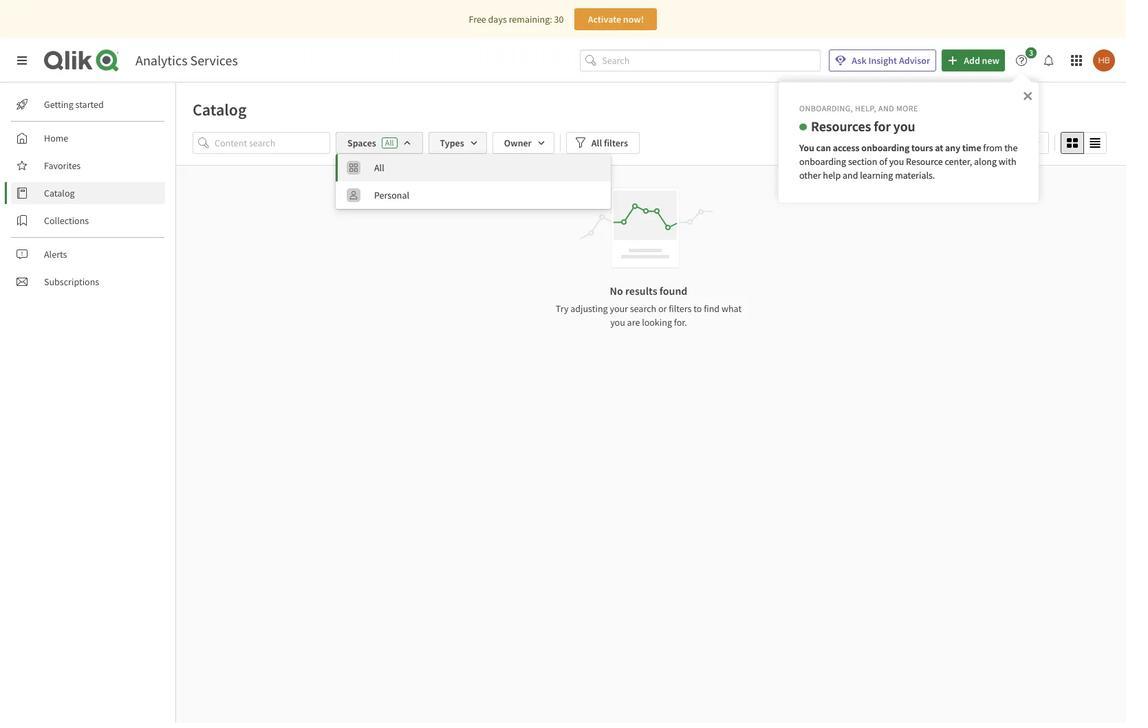 Task type: vqa. For each thing, say whether or not it's contained in the screenshot.
the center,
yes



Task type: locate. For each thing, give the bounding box(es) containing it.
0 horizontal spatial catalog
[[44, 187, 75, 199]]

and down the section
[[843, 169, 858, 181]]

searchbar element
[[580, 49, 821, 72]]

and up for
[[878, 103, 894, 114]]

Search text field
[[602, 49, 821, 72]]

all for all element
[[374, 162, 384, 174]]

all filters button
[[566, 132, 640, 154]]

×
[[1023, 85, 1033, 105]]

activate
[[588, 13, 621, 25]]

navigation pane element
[[0, 88, 175, 299]]

onboarding down can
[[799, 155, 846, 168]]

time
[[962, 142, 981, 154]]

found
[[660, 284, 687, 298]]

types
[[440, 137, 464, 149]]

analytics
[[136, 52, 187, 69]]

add new button
[[942, 50, 1005, 72]]

0 horizontal spatial all
[[374, 162, 384, 174]]

favorites link
[[11, 155, 165, 177]]

started
[[75, 98, 104, 111]]

and inside from the onboarding section of you resource center, along with other help and learning materials.
[[843, 169, 858, 181]]

onboarding,
[[799, 103, 853, 114]]

more
[[896, 103, 918, 114]]

subscriptions link
[[11, 271, 165, 293]]

1 vertical spatial catalog
[[44, 187, 75, 199]]

from the onboarding section of you resource center, along with other help and learning materials.
[[799, 142, 1020, 181]]

personal link
[[336, 182, 611, 209]]

subscriptions
[[44, 276, 99, 288]]

home link
[[11, 127, 165, 149]]

resource
[[906, 155, 943, 168]]

all
[[591, 137, 602, 149], [385, 138, 394, 148], [374, 162, 384, 174]]

0 horizontal spatial onboarding
[[799, 155, 846, 168]]

Recently used field
[[961, 132, 1049, 154]]

menu containing all
[[336, 154, 611, 209]]

owner button
[[492, 132, 554, 154]]

2 vertical spatial you
[[610, 316, 625, 329]]

other
[[799, 169, 821, 181]]

filters inside 'dropdown button'
[[604, 137, 628, 149]]

you inside from the onboarding section of you resource center, along with other help and learning materials.
[[889, 155, 904, 168]]

no
[[610, 284, 623, 298]]

you down more
[[893, 117, 915, 135]]

onboarding inside from the onboarding section of you resource center, along with other help and learning materials.
[[799, 155, 846, 168]]

search
[[630, 303, 656, 315]]

are
[[627, 316, 640, 329]]

access
[[833, 142, 860, 154]]

tours
[[911, 142, 933, 154]]

catalog inside navigation pane element
[[44, 187, 75, 199]]

1 horizontal spatial onboarding
[[861, 142, 910, 154]]

remaining:
[[509, 13, 552, 25]]

and
[[878, 103, 894, 114], [843, 169, 858, 181]]

services
[[190, 52, 238, 69]]

filters
[[604, 137, 628, 149], [669, 303, 692, 315]]

0 horizontal spatial and
[[843, 169, 858, 181]]

all inside menu
[[374, 162, 384, 174]]

3 button
[[1011, 47, 1041, 72]]

you down your
[[610, 316, 625, 329]]

ask insight advisor button
[[829, 50, 936, 72]]

all inside 'dropdown button'
[[591, 137, 602, 149]]

add
[[964, 54, 980, 67]]

filters inside 'no results found try adjusting your search or filters to find what you are looking for.'
[[669, 303, 692, 315]]

0 vertical spatial and
[[878, 103, 894, 114]]

for.
[[674, 316, 687, 329]]

you right of
[[889, 155, 904, 168]]

0 vertical spatial catalog
[[193, 99, 247, 120]]

0 vertical spatial filters
[[604, 137, 628, 149]]

catalog down services
[[193, 99, 247, 120]]

materials.
[[895, 169, 935, 181]]

0 horizontal spatial filters
[[604, 137, 628, 149]]

types button
[[428, 132, 487, 154]]

1 vertical spatial onboarding
[[799, 155, 846, 168]]

activate now!
[[588, 13, 644, 25]]

now!
[[623, 13, 644, 25]]

1 vertical spatial filters
[[669, 303, 692, 315]]

1 vertical spatial and
[[843, 169, 858, 181]]

what
[[722, 303, 742, 315]]

new
[[982, 54, 1000, 67]]

activate now! link
[[575, 8, 657, 30]]

catalog
[[193, 99, 247, 120], [44, 187, 75, 199]]

1 vertical spatial you
[[889, 155, 904, 168]]

Content search text field
[[215, 132, 330, 154]]

2 horizontal spatial all
[[591, 137, 602, 149]]

you
[[893, 117, 915, 135], [889, 155, 904, 168], [610, 316, 625, 329]]

catalog link
[[11, 182, 165, 204]]

help
[[823, 169, 841, 181]]

1 horizontal spatial filters
[[669, 303, 692, 315]]

howard brown image
[[1093, 50, 1115, 72]]

× dialog
[[778, 82, 1039, 204]]

onboarding up of
[[861, 142, 910, 154]]

catalog down "favorites"
[[44, 187, 75, 199]]

menu
[[336, 154, 611, 209]]



Task type: describe. For each thing, give the bounding box(es) containing it.
free
[[469, 13, 486, 25]]

or
[[658, 303, 667, 315]]

owner
[[504, 137, 532, 149]]

used
[[1007, 137, 1026, 149]]

collections link
[[11, 210, 165, 232]]

all filters
[[591, 137, 628, 149]]

0 vertical spatial onboarding
[[861, 142, 910, 154]]

advisor
[[899, 54, 930, 67]]

you
[[799, 142, 814, 154]]

1 horizontal spatial all
[[385, 138, 394, 148]]

× button
[[1023, 85, 1033, 105]]

center,
[[945, 155, 972, 168]]

getting started link
[[11, 94, 165, 116]]

help,
[[855, 103, 876, 114]]

you inside 'no results found try adjusting your search or filters to find what you are looking for.'
[[610, 316, 625, 329]]

can
[[816, 142, 831, 154]]

at
[[935, 142, 943, 154]]

1 horizontal spatial catalog
[[193, 99, 247, 120]]

add new
[[964, 54, 1000, 67]]

any
[[945, 142, 960, 154]]

free days remaining: 30
[[469, 13, 564, 25]]

for
[[874, 117, 891, 135]]

adjusting
[[570, 303, 608, 315]]

personal
[[374, 189, 409, 202]]

menu inside filters region
[[336, 154, 611, 209]]

ask
[[852, 54, 867, 67]]

days
[[488, 13, 507, 25]]

all element
[[374, 162, 603, 174]]

no results found try adjusting your search or filters to find what you are looking for.
[[556, 284, 742, 329]]

close sidebar menu image
[[17, 55, 28, 66]]

alerts link
[[11, 244, 165, 266]]

with
[[999, 155, 1016, 168]]

recently used
[[970, 137, 1026, 149]]

recently
[[970, 137, 1005, 149]]

looking
[[642, 316, 672, 329]]

favorites
[[44, 160, 81, 172]]

0 vertical spatial you
[[893, 117, 915, 135]]

resources
[[811, 117, 871, 135]]

filters region
[[176, 129, 1126, 209]]

try
[[556, 303, 568, 315]]

getting started
[[44, 98, 104, 111]]

ask insight advisor
[[852, 54, 930, 67]]

to
[[694, 303, 702, 315]]

you can access onboarding tours at any time
[[799, 142, 981, 154]]

from
[[983, 142, 1003, 154]]

results
[[625, 284, 657, 298]]

getting
[[44, 98, 73, 111]]

the
[[1004, 142, 1018, 154]]

home
[[44, 132, 68, 144]]

of
[[879, 155, 887, 168]]

personal element
[[374, 189, 603, 202]]

collections
[[44, 215, 89, 227]]

section
[[848, 155, 877, 168]]

all for all filters
[[591, 137, 602, 149]]

along
[[974, 155, 997, 168]]

1 horizontal spatial and
[[878, 103, 894, 114]]

switch view group
[[1061, 132, 1107, 154]]

resources for you
[[811, 117, 915, 135]]

your
[[610, 303, 628, 315]]

insight
[[868, 54, 897, 67]]

30
[[554, 13, 564, 25]]

onboarding, help, and more
[[799, 103, 918, 114]]

spaces
[[347, 137, 376, 149]]

3
[[1029, 47, 1033, 58]]

alerts
[[44, 248, 67, 261]]

analytics services element
[[136, 52, 238, 69]]

analytics services
[[136, 52, 238, 69]]

learning
[[860, 169, 893, 181]]

all link
[[336, 154, 611, 182]]

find
[[704, 303, 720, 315]]



